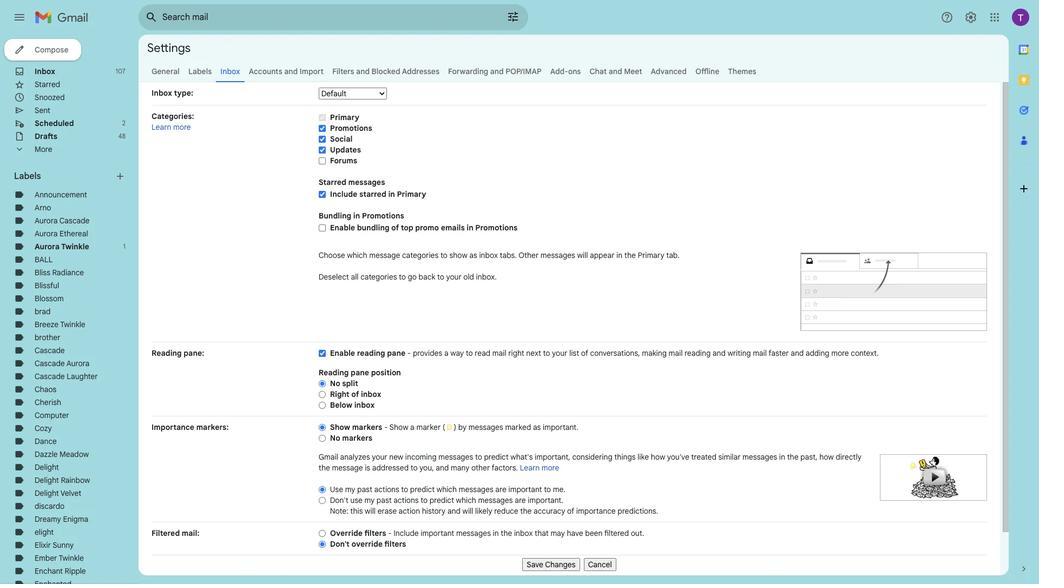 Task type: describe. For each thing, give the bounding box(es) containing it.
cascade for cascade link
[[35, 346, 65, 356]]

aurora for aurora ethereal
[[35, 229, 58, 239]]

1 vertical spatial promotions
[[362, 211, 404, 221]]

brother
[[35, 333, 60, 343]]

filtered
[[605, 529, 629, 539]]

advanced search options image
[[503, 6, 524, 28]]

1 vertical spatial pane
[[351, 368, 369, 378]]

aurora up 'laughter'
[[67, 359, 89, 369]]

labels link
[[188, 67, 212, 76]]

cascade for cascade aurora
[[35, 359, 65, 369]]

breeze twinkle link
[[35, 320, 85, 330]]

starred for starred link
[[35, 80, 60, 89]]

advanced link
[[651, 67, 687, 76]]

enable for enable reading pane - provides a way to read mail right next to your list of conversations, making mail reading and writing mail faster and adding more context.
[[330, 349, 355, 358]]

list
[[570, 349, 580, 358]]

breeze
[[35, 320, 59, 330]]

updates
[[330, 145, 361, 155]]

below inbox
[[330, 401, 375, 410]]

twinkle for ember twinkle
[[59, 554, 84, 564]]

0 vertical spatial actions
[[374, 485, 400, 495]]

important. inside the don't use my past actions to predict which messages are important. note: this will erase action history and will likely reduce the accuracy of importance predictions.
[[528, 496, 564, 506]]

ball link
[[35, 255, 53, 265]]

0 horizontal spatial categories
[[361, 272, 397, 282]]

enable reading pane - provides a way to read mail right next to your list of conversations, making mail reading and writing mail faster and adding more context.
[[330, 349, 879, 358]]

inbox down right of inbox
[[355, 401, 375, 410]]

1 vertical spatial predict
[[410, 485, 435, 495]]

Promotions checkbox
[[319, 124, 326, 133]]

Include starred in Primary checkbox
[[319, 191, 326, 199]]

and left import
[[284, 67, 298, 76]]

adding
[[806, 349, 830, 358]]

and left pop/imap
[[491, 67, 504, 76]]

messages down other
[[459, 485, 494, 495]]

bliss
[[35, 268, 50, 278]]

accounts and import link
[[249, 67, 324, 76]]

sunny
[[53, 541, 74, 551]]

0 vertical spatial filters
[[365, 529, 386, 539]]

twinkle for breeze twinkle
[[60, 320, 85, 330]]

to left the show
[[441, 251, 448, 260]]

ember twinkle
[[35, 554, 84, 564]]

don't for don't use my past actions to predict which messages are important. note: this will erase action history and will likely reduce the accuracy of importance predictions.
[[330, 496, 349, 506]]

messages up many
[[439, 453, 473, 462]]

forwarding and pop/imap
[[448, 67, 542, 76]]

inbox inside labels navigation
[[35, 67, 55, 76]]

to right the way
[[466, 349, 473, 358]]

action
[[399, 507, 420, 517]]

ripple
[[65, 567, 86, 577]]

1 vertical spatial a
[[411, 423, 415, 433]]

brother link
[[35, 333, 60, 343]]

ball
[[35, 255, 53, 265]]

past inside the don't use my past actions to predict which messages are important. note: this will erase action history and will likely reduce the accuracy of importance predictions.
[[377, 496, 392, 506]]

messages right other
[[541, 251, 576, 260]]

importance
[[152, 423, 194, 433]]

show markers - show a marker (
[[330, 423, 447, 433]]

chat
[[590, 67, 607, 76]]

aurora cascade link
[[35, 216, 90, 226]]

No split radio
[[319, 380, 326, 388]]

more inside categories: learn more
[[173, 122, 191, 132]]

1 show from the left
[[330, 423, 350, 433]]

in right emails
[[467, 223, 474, 233]]

computer link
[[35, 411, 69, 421]]

reading pane:
[[152, 349, 204, 358]]

0 vertical spatial your
[[446, 272, 462, 282]]

navigation containing save changes
[[152, 556, 988, 572]]

starred messages
[[319, 178, 385, 187]]

enable for enable bundling of top promo emails in promotions
[[330, 223, 355, 233]]

to left me.
[[544, 485, 551, 495]]

filtered mail:
[[152, 529, 200, 539]]

0 vertical spatial pane
[[387, 349, 406, 358]]

1 mail from the left
[[493, 349, 507, 358]]

inbox up below inbox
[[361, 390, 381, 400]]

1 horizontal spatial a
[[445, 349, 449, 358]]

announcement link
[[35, 190, 87, 200]]

of up below inbox
[[352, 390, 359, 400]]

labels navigation
[[0, 35, 139, 585]]

and right the "filters"
[[356, 67, 370, 76]]

bliss radiance link
[[35, 268, 84, 278]]

to up other
[[475, 453, 482, 462]]

inbox.
[[476, 272, 497, 282]]

the down reduce at left
[[501, 529, 512, 539]]

is
[[365, 464, 371, 473]]

and right faster
[[791, 349, 804, 358]]

of right list
[[581, 349, 589, 358]]

tab.
[[667, 251, 680, 260]]

0 vertical spatial categories
[[402, 251, 439, 260]]

drafts link
[[35, 132, 57, 141]]

ember twinkle link
[[35, 554, 84, 564]]

Right of inbox radio
[[319, 391, 326, 399]]

1 horizontal spatial include
[[394, 529, 419, 539]]

announcement
[[35, 190, 87, 200]]

cherish
[[35, 398, 61, 408]]

0 vertical spatial as
[[470, 251, 478, 260]]

snoozed link
[[35, 93, 65, 102]]

main menu image
[[13, 11, 26, 24]]

in inside gmail analyzes your new incoming messages to predict what's important, considering things like how you've treated similar messages in the past, how directly the message is addressed to you, and many other factors.
[[780, 453, 786, 462]]

labels heading
[[14, 171, 115, 182]]

settings image
[[965, 11, 978, 24]]

laughter
[[67, 372, 98, 382]]

delight velvet link
[[35, 489, 81, 499]]

emails
[[441, 223, 465, 233]]

aurora ethereal
[[35, 229, 88, 239]]

cascade laughter
[[35, 372, 98, 382]]

to left you,
[[411, 464, 418, 473]]

chaos link
[[35, 385, 57, 395]]

position
[[371, 368, 401, 378]]

and inside gmail analyzes your new incoming messages to predict what's important, considering things like how you've treated similar messages in the past, how directly the message is addressed to you, and many other factors.
[[436, 464, 449, 473]]

add-ons
[[551, 67, 581, 76]]

use
[[351, 496, 363, 506]]

chaos
[[35, 385, 57, 395]]

rainbow
[[61, 476, 90, 486]]

discardo link
[[35, 502, 65, 512]]

chat and meet link
[[590, 67, 643, 76]]

in up bundling
[[353, 211, 360, 221]]

2 how from the left
[[820, 453, 834, 462]]

predictions.
[[618, 507, 659, 517]]

cascade for cascade laughter
[[35, 372, 65, 382]]

advanced
[[651, 67, 687, 76]]

markers:
[[196, 423, 229, 433]]

gmail
[[319, 453, 338, 462]]

link to an instructional video for priority inbox image
[[881, 455, 988, 501]]

message inside gmail analyzes your new incoming messages to predict what's important, considering things like how you've treated similar messages in the past, how directly the message is addressed to you, and many other factors.
[[332, 464, 363, 473]]

messages up starred
[[348, 178, 385, 187]]

0 horizontal spatial include
[[330, 190, 358, 199]]

cancel button
[[584, 559, 617, 572]]

1 horizontal spatial inbox
[[152, 88, 172, 98]]

2 horizontal spatial your
[[552, 349, 568, 358]]

marked
[[505, 423, 531, 433]]

elixir sunny
[[35, 541, 74, 551]]

to left go
[[399, 272, 406, 282]]

you've
[[668, 453, 690, 462]]

learn more
[[520, 464, 560, 473]]

likely
[[476, 507, 493, 517]]

0 vertical spatial past
[[357, 485, 373, 495]]

no for no split
[[330, 379, 340, 389]]

meadow
[[60, 450, 89, 460]]

2 horizontal spatial more
[[832, 349, 850, 358]]

0 horizontal spatial my
[[345, 485, 355, 495]]

show
[[450, 251, 468, 260]]

to inside the don't use my past actions to predict which messages are important. note: this will erase action history and will likely reduce the accuracy of importance predictions.
[[421, 496, 428, 506]]

override filters - include important messages in the inbox that may have been filtered out.
[[330, 529, 645, 539]]

more
[[35, 145, 52, 154]]

don't use my past actions to predict which messages are important. note: this will erase action history and will likely reduce the accuracy of importance predictions.
[[330, 496, 659, 517]]

starred for starred messages
[[319, 178, 347, 187]]

enchant ripple
[[35, 567, 86, 577]]

messages inside the don't use my past actions to predict which messages are important. note: this will erase action history and will likely reduce the accuracy of importance predictions.
[[478, 496, 513, 506]]

1 vertical spatial filters
[[385, 540, 406, 550]]

Below inbox radio
[[319, 402, 326, 410]]

2 horizontal spatial -
[[408, 349, 411, 358]]

bundling in promotions
[[319, 211, 404, 221]]

aurora for aurora twinkle
[[35, 242, 60, 252]]

ember
[[35, 554, 57, 564]]

and right chat
[[609, 67, 623, 76]]

predict inside gmail analyzes your new incoming messages to predict what's important, considering things like how you've treated similar messages in the past, how directly the message is addressed to you, and many other factors.
[[484, 453, 509, 462]]

choose
[[319, 251, 345, 260]]

delight for delight rainbow
[[35, 476, 59, 486]]

scheduled link
[[35, 119, 74, 128]]

predict inside the don't use my past actions to predict which messages are important. note: this will erase action history and will likely reduce the accuracy of importance predictions.
[[430, 496, 454, 506]]

1 vertical spatial learn more link
[[520, 464, 560, 473]]

reading for reading pane:
[[152, 349, 182, 358]]

filtered
[[152, 529, 180, 539]]

2 vertical spatial promotions
[[476, 223, 518, 233]]

aurora twinkle link
[[35, 242, 89, 252]]

messages right similar
[[743, 453, 778, 462]]

themes
[[729, 67, 757, 76]]

0 vertical spatial important
[[509, 485, 542, 495]]

which inside the don't use my past actions to predict which messages are important. note: this will erase action history and will likely reduce the accuracy of importance predictions.
[[456, 496, 477, 506]]

import
[[300, 67, 324, 76]]

pane:
[[184, 349, 204, 358]]

1 horizontal spatial primary
[[397, 190, 427, 199]]

the down gmail
[[319, 464, 330, 473]]

in down reduce at left
[[493, 529, 499, 539]]

changes
[[545, 560, 576, 570]]

tabs.
[[500, 251, 517, 260]]

the left the 'past,'
[[788, 453, 799, 462]]

next
[[527, 349, 542, 358]]

labels for labels heading
[[14, 171, 41, 182]]

reading for reading pane position
[[319, 368, 349, 378]]

1 vertical spatial important
[[421, 529, 455, 539]]



Task type: vqa. For each thing, say whether or not it's contained in the screenshot.
M Column Header
no



Task type: locate. For each thing, give the bounding box(es) containing it.
dazzle
[[35, 450, 58, 460]]

Use my past actions to predict which messages are important to me. radio
[[319, 486, 326, 494]]

and right history
[[448, 507, 461, 517]]

dreamy enigma
[[35, 515, 88, 525]]

promotions up bundling
[[362, 211, 404, 221]]

0 vertical spatial predict
[[484, 453, 509, 462]]

been
[[586, 529, 603, 539]]

1 vertical spatial reading
[[319, 368, 349, 378]]

messages right by
[[469, 423, 504, 433]]

past,
[[801, 453, 818, 462]]

to right next
[[543, 349, 550, 358]]

actions inside the don't use my past actions to predict which messages are important. note: this will erase action history and will likely reduce the accuracy of importance predictions.
[[394, 496, 419, 506]]

me.
[[553, 485, 566, 495]]

filters
[[365, 529, 386, 539], [385, 540, 406, 550]]

blocked
[[372, 67, 401, 76]]

actions up erase
[[374, 485, 400, 495]]

filters right override
[[385, 540, 406, 550]]

in right starred
[[389, 190, 395, 199]]

cascade down brother
[[35, 346, 65, 356]]

1 vertical spatial don't
[[330, 540, 350, 550]]

0 vertical spatial twinkle
[[61, 242, 89, 252]]

twinkle right the breeze
[[60, 320, 85, 330]]

1 horizontal spatial more
[[542, 464, 560, 473]]

2 horizontal spatial inbox
[[221, 67, 240, 76]]

primary left tab.
[[638, 251, 665, 260]]

0 horizontal spatial pane
[[351, 368, 369, 378]]

compose button
[[4, 39, 81, 61]]

don't up note:
[[330, 496, 349, 506]]

more down important,
[[542, 464, 560, 473]]

addressed
[[372, 464, 409, 473]]

markers for no
[[342, 434, 373, 444]]

0 vertical spatial no
[[330, 379, 340, 389]]

social
[[330, 134, 353, 144]]

0 horizontal spatial message
[[332, 464, 363, 473]]

my up use
[[345, 485, 355, 495]]

Don't override filters radio
[[319, 541, 326, 549]]

as right marked at the bottom
[[533, 423, 541, 433]]

learn inside categories: learn more
[[152, 122, 171, 132]]

2 horizontal spatial will
[[578, 251, 588, 260]]

0 horizontal spatial inbox
[[35, 67, 55, 76]]

0 vertical spatial labels
[[188, 67, 212, 76]]

2 reading from the left
[[685, 349, 711, 358]]

important down history
[[421, 529, 455, 539]]

0 vertical spatial are
[[496, 485, 507, 495]]

Updates checkbox
[[319, 146, 326, 154]]

1 vertical spatial no
[[330, 434, 340, 444]]

your up addressed
[[372, 453, 388, 462]]

more button
[[0, 143, 130, 156]]

1 vertical spatial categories
[[361, 272, 397, 282]]

brad
[[35, 307, 51, 317]]

important down learn more
[[509, 485, 542, 495]]

inbox left tabs.
[[479, 251, 498, 260]]

1 enable from the top
[[330, 223, 355, 233]]

learn
[[152, 122, 171, 132], [520, 464, 540, 473]]

delight down dazzle
[[35, 463, 59, 473]]

of inside the don't use my past actions to predict which messages are important. note: this will erase action history and will likely reduce the accuracy of importance predictions.
[[568, 507, 575, 517]]

and right you,
[[436, 464, 449, 473]]

no up right
[[330, 379, 340, 389]]

0 horizontal spatial primary
[[330, 113, 360, 122]]

reading up reading pane position
[[357, 349, 385, 358]]

my right use
[[365, 496, 375, 506]]

0 vertical spatial markers
[[352, 423, 383, 433]]

faster
[[769, 349, 789, 358]]

2 vertical spatial delight
[[35, 489, 59, 499]]

important,
[[535, 453, 571, 462]]

1 horizontal spatial categories
[[402, 251, 439, 260]]

message
[[369, 251, 400, 260], [332, 464, 363, 473]]

elight
[[35, 528, 54, 538]]

cascade down cascade link
[[35, 359, 65, 369]]

2 vertical spatial your
[[372, 453, 388, 462]]

old
[[464, 272, 474, 282]]

markers up no markers
[[352, 423, 383, 433]]

cascade up ethereal
[[59, 216, 90, 226]]

1 vertical spatial my
[[365, 496, 375, 506]]

categories up back
[[402, 251, 439, 260]]

enigma
[[63, 515, 88, 525]]

1 vertical spatial important.
[[528, 496, 564, 506]]

1 vertical spatial include
[[394, 529, 419, 539]]

as right the show
[[470, 251, 478, 260]]

2 vertical spatial predict
[[430, 496, 454, 506]]

0 vertical spatial learn more link
[[152, 122, 191, 132]]

1 horizontal spatial are
[[515, 496, 526, 506]]

blissful
[[35, 281, 59, 291]]

reading left pane:
[[152, 349, 182, 358]]

2 inbox link from the left
[[221, 67, 240, 76]]

2 show from the left
[[390, 423, 409, 433]]

my inside the don't use my past actions to predict which messages are important. note: this will erase action history and will likely reduce the accuracy of importance predictions.
[[365, 496, 375, 506]]

0 horizontal spatial past
[[357, 485, 373, 495]]

1 horizontal spatial reading
[[319, 368, 349, 378]]

pane up position
[[387, 349, 406, 358]]

inbox
[[479, 251, 498, 260], [361, 390, 381, 400], [355, 401, 375, 410], [514, 529, 533, 539]]

aurora for aurora cascade
[[35, 216, 58, 226]]

0 vertical spatial starred
[[35, 80, 60, 89]]

0 horizontal spatial reading
[[152, 349, 182, 358]]

1 don't from the top
[[330, 496, 349, 506]]

important. up important,
[[543, 423, 579, 433]]

use my past actions to predict which messages are important to me.
[[330, 485, 566, 495]]

in right appear
[[617, 251, 623, 260]]

the inside the don't use my past actions to predict which messages are important. note: this will erase action history and will likely reduce the accuracy of importance predictions.
[[521, 507, 532, 517]]

aurora
[[35, 216, 58, 226], [35, 229, 58, 239], [35, 242, 60, 252], [67, 359, 89, 369]]

2 delight from the top
[[35, 476, 59, 486]]

starred link
[[35, 80, 60, 89]]

incoming
[[406, 453, 437, 462]]

None radio
[[319, 424, 326, 432], [319, 497, 326, 505], [319, 424, 326, 432], [319, 497, 326, 505]]

0 horizontal spatial labels
[[14, 171, 41, 182]]

your left list
[[552, 349, 568, 358]]

1 vertical spatial message
[[332, 464, 363, 473]]

1 vertical spatial actions
[[394, 496, 419, 506]]

0 vertical spatial important.
[[543, 423, 579, 433]]

0 vertical spatial more
[[173, 122, 191, 132]]

0 vertical spatial promotions
[[330, 123, 372, 133]]

will right this
[[365, 507, 376, 517]]

- for show
[[384, 423, 388, 433]]

2 vertical spatial more
[[542, 464, 560, 473]]

0 horizontal spatial will
[[365, 507, 376, 517]]

categories
[[402, 251, 439, 260], [361, 272, 397, 282]]

conversations,
[[591, 349, 640, 358]]

inbox link right labels link
[[221, 67, 240, 76]]

to up action
[[401, 485, 408, 495]]

to right back
[[438, 272, 445, 282]]

Search mail text field
[[162, 12, 477, 23]]

no split
[[330, 379, 358, 389]]

mail right making
[[669, 349, 683, 358]]

delight for the delight 'link'
[[35, 463, 59, 473]]

how right the 'past,'
[[820, 453, 834, 462]]

accounts
[[249, 67, 283, 76]]

all
[[351, 272, 359, 282]]

many
[[451, 464, 470, 473]]

mail:
[[182, 529, 200, 539]]

2 enable from the top
[[330, 349, 355, 358]]

similar
[[719, 453, 741, 462]]

None search field
[[139, 4, 529, 30]]

read
[[475, 349, 491, 358]]

0 vertical spatial delight
[[35, 463, 59, 473]]

0 horizontal spatial show
[[330, 423, 350, 433]]

choose which message categories to show as inbox tabs. other messages will appear in the primary tab.
[[319, 251, 680, 260]]

0 vertical spatial learn
[[152, 122, 171, 132]]

labels up "type:"
[[188, 67, 212, 76]]

1 vertical spatial markers
[[342, 434, 373, 444]]

1 how from the left
[[651, 453, 666, 462]]

1 vertical spatial are
[[515, 496, 526, 506]]

2 vertical spatial primary
[[638, 251, 665, 260]]

1 vertical spatial -
[[384, 423, 388, 433]]

bundling
[[357, 223, 390, 233]]

aurora up aurora twinkle
[[35, 229, 58, 239]]

support image
[[941, 11, 954, 24]]

0 horizontal spatial reading
[[357, 349, 385, 358]]

markers for show
[[352, 423, 383, 433]]

erase
[[378, 507, 397, 517]]

breeze twinkle
[[35, 320, 85, 330]]

filters
[[332, 67, 354, 76]]

1 horizontal spatial will
[[463, 507, 474, 517]]

0 horizontal spatial learn more link
[[152, 122, 191, 132]]

0 vertical spatial don't
[[330, 496, 349, 506]]

1 vertical spatial learn
[[520, 464, 540, 473]]

1 horizontal spatial important
[[509, 485, 542, 495]]

1 vertical spatial enable
[[330, 349, 355, 358]]

compose
[[35, 45, 68, 55]]

cascade up chaos link
[[35, 372, 65, 382]]

1 horizontal spatial mail
[[669, 349, 683, 358]]

no for no markers
[[330, 434, 340, 444]]

)
[[454, 423, 457, 433]]

aurora up ball "link"
[[35, 242, 60, 252]]

right
[[330, 390, 350, 400]]

primary up social
[[330, 113, 360, 122]]

filters up don't override filters
[[365, 529, 386, 539]]

0 horizontal spatial inbox link
[[35, 67, 55, 76]]

1 horizontal spatial reading
[[685, 349, 711, 358]]

1 vertical spatial as
[[533, 423, 541, 433]]

0 vertical spatial a
[[445, 349, 449, 358]]

your left old
[[446, 272, 462, 282]]

1 reading from the left
[[357, 349, 385, 358]]

of left top at the top of page
[[392, 223, 399, 233]]

to
[[441, 251, 448, 260], [399, 272, 406, 282], [438, 272, 445, 282], [466, 349, 473, 358], [543, 349, 550, 358], [475, 453, 482, 462], [411, 464, 418, 473], [401, 485, 408, 495], [544, 485, 551, 495], [421, 496, 428, 506]]

promotions up social
[[330, 123, 372, 133]]

mail
[[493, 349, 507, 358], [669, 349, 683, 358], [753, 349, 767, 358]]

which up the "likely"
[[456, 496, 477, 506]]

reduce
[[495, 507, 519, 517]]

Primary checkbox
[[319, 114, 326, 122]]

don't override filters
[[330, 540, 406, 550]]

0 horizontal spatial your
[[372, 453, 388, 462]]

forums
[[330, 156, 357, 166]]

past up erase
[[377, 496, 392, 506]]

don't for don't override filters
[[330, 540, 350, 550]]

labels for labels link
[[188, 67, 212, 76]]

2 don't from the top
[[330, 540, 350, 550]]

tab list
[[1009, 35, 1040, 546]]

starred inside labels navigation
[[35, 80, 60, 89]]

don't inside the don't use my past actions to predict which messages are important. note: this will erase action history and will likely reduce the accuracy of importance predictions.
[[330, 496, 349, 506]]

message down the analyzes
[[332, 464, 363, 473]]

enable down 'bundling'
[[330, 223, 355, 233]]

No markers radio
[[319, 435, 326, 443]]

addresses
[[402, 67, 440, 76]]

search mail image
[[142, 8, 161, 27]]

override
[[352, 540, 383, 550]]

1 horizontal spatial how
[[820, 453, 834, 462]]

radiance
[[52, 268, 84, 278]]

delight for delight velvet
[[35, 489, 59, 499]]

0 horizontal spatial a
[[411, 423, 415, 433]]

messages up reduce at left
[[478, 496, 513, 506]]

- down erase
[[388, 529, 392, 539]]

0 vertical spatial reading
[[152, 349, 182, 358]]

which up all
[[347, 251, 367, 260]]

analyzes
[[340, 453, 370, 462]]

starred up include starred in primary checkbox
[[319, 178, 347, 187]]

to up history
[[421, 496, 428, 506]]

0 vertical spatial my
[[345, 485, 355, 495]]

add-
[[551, 67, 569, 76]]

dreamy enigma link
[[35, 515, 88, 525]]

2 vertical spatial -
[[388, 529, 392, 539]]

settings
[[147, 40, 191, 55]]

delight
[[35, 463, 59, 473], [35, 476, 59, 486], [35, 489, 59, 499]]

considering
[[573, 453, 613, 462]]

Forums checkbox
[[319, 157, 326, 165]]

twinkle for aurora twinkle
[[61, 242, 89, 252]]

in left the 'past,'
[[780, 453, 786, 462]]

1 delight from the top
[[35, 463, 59, 473]]

will left appear
[[578, 251, 588, 260]]

1 horizontal spatial learn more link
[[520, 464, 560, 473]]

primary
[[330, 113, 360, 122], [397, 190, 427, 199], [638, 251, 665, 260]]

cascade aurora link
[[35, 359, 89, 369]]

None checkbox
[[319, 350, 326, 358]]

markers up the analyzes
[[342, 434, 373, 444]]

don't down override
[[330, 540, 350, 550]]

1 horizontal spatial message
[[369, 251, 400, 260]]

type:
[[174, 88, 193, 98]]

pane up split
[[351, 368, 369, 378]]

velvet
[[61, 489, 81, 499]]

twinkle down ethereal
[[61, 242, 89, 252]]

this
[[351, 507, 363, 517]]

2 mail from the left
[[669, 349, 683, 358]]

1 horizontal spatial learn
[[520, 464, 540, 473]]

mail left faster
[[753, 349, 767, 358]]

1 vertical spatial which
[[437, 485, 457, 495]]

will left the "likely"
[[463, 507, 474, 517]]

2 horizontal spatial primary
[[638, 251, 665, 260]]

inbox up starred link
[[35, 67, 55, 76]]

actions up action
[[394, 496, 419, 506]]

Enable bundling of top promo emails in Promotions checkbox
[[319, 224, 326, 232]]

enchant
[[35, 567, 63, 577]]

delight down the delight 'link'
[[35, 476, 59, 486]]

making
[[642, 349, 667, 358]]

learn down "categories:"
[[152, 122, 171, 132]]

0 horizontal spatial -
[[384, 423, 388, 433]]

3 mail from the left
[[753, 349, 767, 358]]

snoozed
[[35, 93, 65, 102]]

gmail image
[[35, 6, 94, 28]]

the right appear
[[625, 251, 636, 260]]

provides
[[413, 349, 443, 358]]

reading left writing
[[685, 349, 711, 358]]

save changes
[[527, 560, 576, 570]]

enchant ripple link
[[35, 567, 86, 577]]

enable
[[330, 223, 355, 233], [330, 349, 355, 358]]

None radio
[[319, 530, 326, 538]]

deselect all categories to go back to your old inbox.
[[319, 272, 497, 282]]

messages down the "likely"
[[456, 529, 491, 539]]

0 vertical spatial which
[[347, 251, 367, 260]]

and left writing
[[713, 349, 726, 358]]

more down "categories:"
[[173, 122, 191, 132]]

elight link
[[35, 528, 54, 538]]

predict
[[484, 453, 509, 462], [410, 485, 435, 495], [430, 496, 454, 506]]

offline
[[696, 67, 720, 76]]

-
[[408, 349, 411, 358], [384, 423, 388, 433], [388, 529, 392, 539]]

no right no markers radio
[[330, 434, 340, 444]]

2 vertical spatial which
[[456, 496, 477, 506]]

categories:
[[152, 112, 194, 121]]

- up addressed
[[384, 423, 388, 433]]

1 inbox link from the left
[[35, 67, 55, 76]]

2 no from the top
[[330, 434, 340, 444]]

) by messages marked as important.
[[454, 423, 579, 433]]

what's
[[511, 453, 533, 462]]

0 vertical spatial include
[[330, 190, 358, 199]]

categories right all
[[361, 272, 397, 282]]

navigation
[[152, 556, 988, 572]]

0 horizontal spatial are
[[496, 485, 507, 495]]

0 vertical spatial message
[[369, 251, 400, 260]]

dance
[[35, 437, 57, 447]]

2 vertical spatial twinkle
[[59, 554, 84, 564]]

labels inside navigation
[[14, 171, 41, 182]]

my
[[345, 485, 355, 495], [365, 496, 375, 506]]

message down bundling
[[369, 251, 400, 260]]

0 horizontal spatial starred
[[35, 80, 60, 89]]

of right accuracy
[[568, 507, 575, 517]]

1 horizontal spatial labels
[[188, 67, 212, 76]]

and inside the don't use my past actions to predict which messages are important. note: this will erase action history and will likely reduce the accuracy of importance predictions.
[[448, 507, 461, 517]]

0 vertical spatial -
[[408, 349, 411, 358]]

delight rainbow
[[35, 476, 90, 486]]

1 horizontal spatial -
[[388, 529, 392, 539]]

are inside the don't use my past actions to predict which messages are important. note: this will erase action history and will likely reduce the accuracy of importance predictions.
[[515, 496, 526, 506]]

markers
[[352, 423, 383, 433], [342, 434, 373, 444]]

1 no from the top
[[330, 379, 340, 389]]

learn more link down "categories:"
[[152, 122, 191, 132]]

bundling
[[319, 211, 352, 221]]

past up use
[[357, 485, 373, 495]]

1 vertical spatial primary
[[397, 190, 427, 199]]

more right adding
[[832, 349, 850, 358]]

actions
[[374, 485, 400, 495], [394, 496, 419, 506]]

0 horizontal spatial learn
[[152, 122, 171, 132]]

- for include
[[388, 529, 392, 539]]

general link
[[152, 67, 180, 76]]

delight up discardo link
[[35, 489, 59, 499]]

1 vertical spatial twinkle
[[60, 320, 85, 330]]

your inside gmail analyzes your new incoming messages to predict what's important, considering things like how you've treated similar messages in the past, how directly the message is addressed to you, and many other factors.
[[372, 453, 388, 462]]

3 delight from the top
[[35, 489, 59, 499]]

how right like
[[651, 453, 666, 462]]

labels
[[188, 67, 212, 76], [14, 171, 41, 182]]

ons
[[569, 67, 581, 76]]

cozy link
[[35, 424, 52, 434]]

the right reduce at left
[[521, 507, 532, 517]]

inbox left that
[[514, 529, 533, 539]]

Social checkbox
[[319, 135, 326, 143]]



